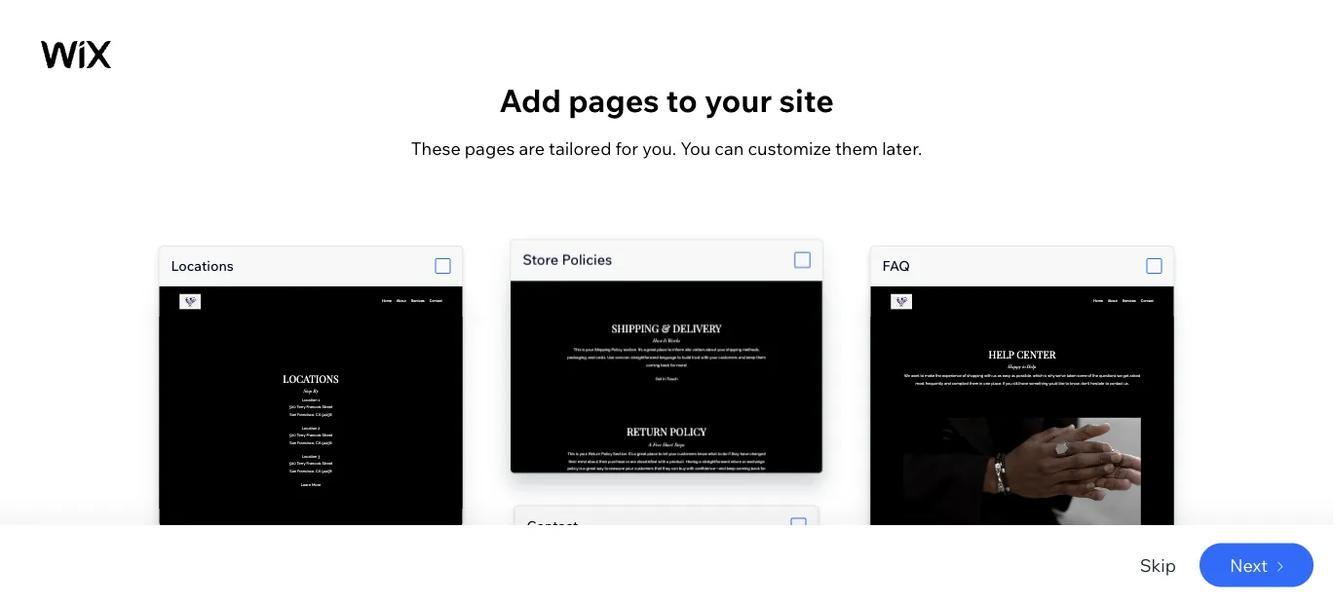 Task type: locate. For each thing, give the bounding box(es) containing it.
you
[[681, 137, 711, 159]]

your right store
[[561, 243, 628, 282]]

site
[[780, 80, 834, 119]]

contact
[[527, 517, 579, 534]]

1 vertical spatial pages
[[465, 137, 515, 159]]

for
[[616, 137, 639, 159]]

pages up for
[[569, 80, 660, 119]]

your
[[705, 80, 772, 119], [561, 243, 628, 282]]

these pages are tailored for you. you can customize them later.
[[411, 137, 923, 159]]

0 vertical spatial your
[[705, 80, 772, 119]]

can
[[715, 137, 744, 159]]

store
[[523, 252, 559, 269]]

0 horizontal spatial pages
[[465, 137, 515, 159]]

pages for to
[[569, 80, 660, 119]]

policies
[[563, 252, 613, 269]]

to
[[667, 80, 698, 119]]

0 vertical spatial pages
[[569, 80, 660, 119]]

customize
[[748, 137, 832, 159]]

faq
[[883, 257, 911, 274]]

add pages to your site
[[499, 80, 834, 119]]

pages left are
[[465, 137, 515, 159]]

1 horizontal spatial your
[[705, 80, 772, 119]]

store policies
[[523, 252, 613, 269]]

pages
[[569, 80, 660, 119], [465, 137, 515, 159]]

1 horizontal spatial pages
[[569, 80, 660, 119]]

your up can
[[705, 80, 772, 119]]

add
[[499, 80, 562, 119]]

0 horizontal spatial your
[[561, 243, 628, 282]]

home
[[74, 57, 112, 74]]



Task type: describe. For each thing, give the bounding box(es) containing it.
these
[[411, 137, 461, 159]]

tailored
[[549, 137, 612, 159]]

you.
[[643, 137, 677, 159]]

are
[[519, 137, 545, 159]]

design...
[[801, 243, 928, 282]]

preparing your homepage design...
[[406, 243, 928, 282]]

them
[[836, 137, 879, 159]]

skip
[[1140, 555, 1177, 577]]

next
[[1230, 554, 1269, 576]]

later.
[[883, 137, 923, 159]]

pages for are
[[465, 137, 515, 159]]

1 vertical spatial your
[[561, 243, 628, 282]]

preparing
[[406, 243, 554, 282]]

homepage
[[635, 243, 794, 282]]

locations
[[171, 257, 234, 274]]



Task type: vqa. For each thing, say whether or not it's contained in the screenshot.
Settings
no



